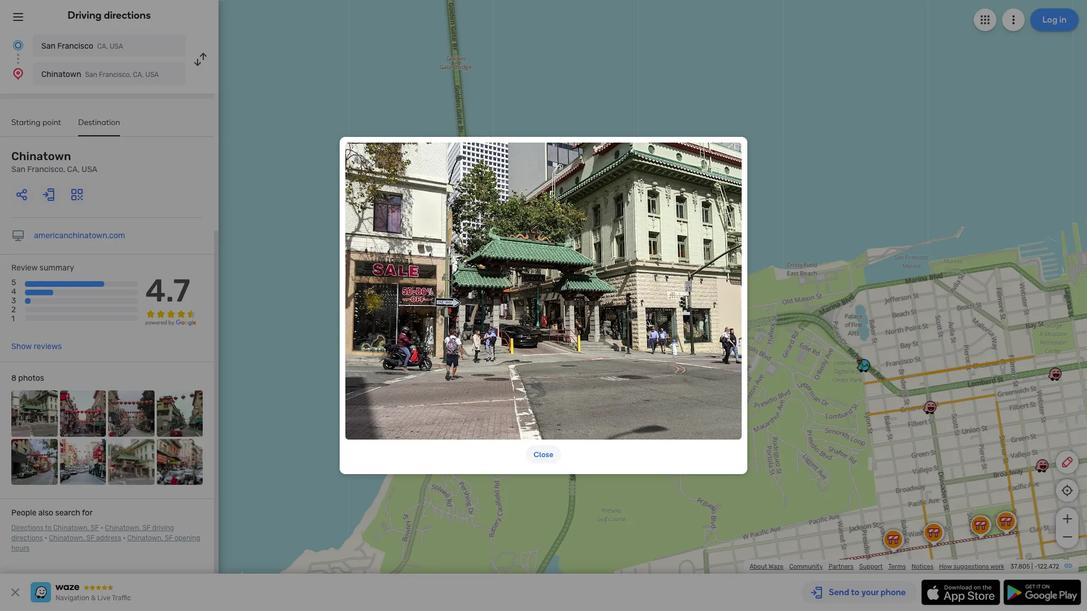 Task type: locate. For each thing, give the bounding box(es) containing it.
link image
[[1064, 562, 1073, 571]]

francisco
[[57, 41, 93, 51]]

computer image
[[11, 229, 25, 243]]

usa inside san francisco ca, usa
[[110, 42, 123, 50]]

1
[[11, 315, 15, 324]]

0 vertical spatial usa
[[110, 42, 123, 50]]

1 vertical spatial ca,
[[133, 71, 144, 79]]

directions
[[11, 524, 44, 532]]

x image
[[8, 586, 22, 600]]

2 horizontal spatial ca,
[[133, 71, 144, 79]]

usa
[[110, 42, 123, 50], [145, 71, 159, 79], [82, 165, 97, 174]]

ca,
[[97, 42, 108, 50], [133, 71, 144, 79], [67, 165, 80, 174]]

0 horizontal spatial ca,
[[67, 165, 80, 174]]

sf inside chinatown, sf opening hours
[[165, 535, 173, 543]]

chinatown, up address
[[105, 524, 141, 532]]

chinatown, sf opening hours link
[[11, 535, 200, 553]]

san down starting point button
[[11, 165, 25, 174]]

chinatown, inside the chinatown, sf driving directions
[[105, 524, 141, 532]]

sf
[[91, 524, 99, 532], [142, 524, 151, 532], [86, 535, 94, 543], [165, 535, 173, 543]]

image 3 of chinatown, sf image
[[108, 391, 154, 437]]

directions down directions
[[11, 535, 43, 543]]

2 vertical spatial ca,
[[67, 165, 80, 174]]

chinatown, sf opening hours
[[11, 535, 200, 553]]

traffic
[[112, 595, 131, 603]]

image 8 of chinatown, sf image
[[157, 439, 203, 485]]

1 vertical spatial chinatown san francisco, ca, usa
[[11, 150, 97, 174]]

chinatown, sf driving directions link
[[11, 524, 174, 543]]

partners link
[[829, 563, 854, 571]]

0 horizontal spatial directions
[[11, 535, 43, 543]]

directions
[[104, 9, 151, 22], [11, 535, 43, 543]]

2 vertical spatial usa
[[82, 165, 97, 174]]

3
[[11, 296, 16, 306]]

chinatown, down driving on the bottom left of the page
[[127, 535, 163, 543]]

pencil image
[[1061, 456, 1074, 469]]

&
[[91, 595, 96, 603]]

1 horizontal spatial san
[[41, 41, 55, 51]]

work
[[991, 563, 1005, 571]]

1 horizontal spatial usa
[[110, 42, 123, 50]]

2 horizontal spatial usa
[[145, 71, 159, 79]]

zoom out image
[[1060, 531, 1075, 544]]

37.805 | -122.472
[[1011, 563, 1060, 571]]

chinatown down the francisco on the left top of page
[[41, 70, 81, 79]]

community link
[[789, 563, 823, 571]]

|
[[1032, 563, 1033, 571]]

5
[[11, 278, 16, 288]]

image 5 of chinatown, sf image
[[11, 439, 57, 485]]

chinatown
[[41, 70, 81, 79], [11, 150, 71, 163]]

how
[[939, 563, 952, 571]]

chinatown, inside chinatown, sf opening hours
[[127, 535, 163, 543]]

san left the francisco on the left top of page
[[41, 41, 55, 51]]

chinatown, for chinatown, sf address
[[49, 535, 85, 543]]

chinatown san francisco, ca, usa
[[41, 70, 159, 79], [11, 150, 97, 174]]

san francisco ca, usa
[[41, 41, 123, 51]]

sf inside the chinatown, sf driving directions
[[142, 524, 151, 532]]

chinatown down starting point button
[[11, 150, 71, 163]]

1 horizontal spatial ca,
[[97, 42, 108, 50]]

0 vertical spatial chinatown san francisco, ca, usa
[[41, 70, 159, 79]]

photos
[[18, 374, 44, 383]]

destination button
[[78, 118, 120, 136]]

1 horizontal spatial francisco,
[[99, 71, 131, 79]]

chinatown,
[[53, 524, 89, 532], [105, 524, 141, 532], [49, 535, 85, 543], [127, 535, 163, 543]]

people also search for
[[11, 509, 93, 518]]

notices link
[[912, 563, 934, 571]]

1 horizontal spatial directions
[[104, 9, 151, 22]]

support
[[859, 563, 883, 571]]

chinatown, down search
[[53, 524, 89, 532]]

chinatown san francisco, ca, usa down point
[[11, 150, 97, 174]]

partners
[[829, 563, 854, 571]]

community
[[789, 563, 823, 571]]

chinatown, down directions to chinatown, sf link
[[49, 535, 85, 543]]

chinatown, for chinatown, sf driving directions
[[105, 524, 141, 532]]

about
[[750, 563, 767, 571]]

point
[[43, 118, 61, 127]]

san down san francisco ca, usa
[[85, 71, 97, 79]]

0 horizontal spatial san
[[11, 165, 25, 174]]

francisco,
[[99, 71, 131, 79], [27, 165, 65, 174]]

people
[[11, 509, 36, 518]]

francisco, down starting point button
[[27, 165, 65, 174]]

notices
[[912, 563, 934, 571]]

destination
[[78, 118, 120, 127]]

starting point
[[11, 118, 61, 127]]

0 horizontal spatial francisco,
[[27, 165, 65, 174]]

directions right driving
[[104, 9, 151, 22]]

sf for address
[[86, 535, 94, 543]]

zoom in image
[[1060, 512, 1075, 526]]

0 vertical spatial ca,
[[97, 42, 108, 50]]

directions to chinatown, sf
[[11, 524, 99, 532]]

starting
[[11, 118, 41, 127]]

2 horizontal spatial san
[[85, 71, 97, 79]]

review summary
[[11, 263, 74, 273]]

chinatown san francisco, ca, usa down san francisco ca, usa
[[41, 70, 159, 79]]

san
[[41, 41, 55, 51], [85, 71, 97, 79], [11, 165, 25, 174]]

0 horizontal spatial usa
[[82, 165, 97, 174]]

hours
[[11, 545, 30, 553]]

8 photos
[[11, 374, 44, 383]]

37.805
[[1011, 563, 1030, 571]]

image 4 of chinatown, sf image
[[157, 391, 203, 437]]

chinatown, sf address link
[[49, 535, 121, 543]]

0 vertical spatial chinatown
[[41, 70, 81, 79]]

4.7
[[145, 272, 190, 310]]

image 1 of chinatown, sf image
[[11, 391, 57, 437]]

driving
[[152, 524, 174, 532]]

opening
[[175, 535, 200, 543]]

reviews
[[34, 342, 62, 352]]

1 vertical spatial directions
[[11, 535, 43, 543]]

waze
[[769, 563, 784, 571]]

francisco, down san francisco ca, usa
[[99, 71, 131, 79]]



Task type: vqa. For each thing, say whether or not it's contained in the screenshot.
computer icon
yes



Task type: describe. For each thing, give the bounding box(es) containing it.
review
[[11, 263, 38, 273]]

driving
[[68, 9, 102, 22]]

navigation & live traffic
[[55, 595, 131, 603]]

1 vertical spatial usa
[[145, 71, 159, 79]]

show
[[11, 342, 32, 352]]

address
[[96, 535, 121, 543]]

sf for opening
[[165, 535, 173, 543]]

terms link
[[889, 563, 906, 571]]

support link
[[859, 563, 883, 571]]

live
[[97, 595, 110, 603]]

5 4 3 2 1
[[11, 278, 16, 324]]

chinatown, for chinatown, sf opening hours
[[127, 535, 163, 543]]

1 vertical spatial chinatown
[[11, 150, 71, 163]]

search
[[55, 509, 80, 518]]

americanchinatown.com
[[34, 231, 125, 241]]

show reviews
[[11, 342, 62, 352]]

chinatown, sf driving directions
[[11, 524, 174, 543]]

how suggestions work link
[[939, 563, 1005, 571]]

directions to chinatown, sf link
[[11, 524, 99, 532]]

also
[[38, 509, 53, 518]]

directions inside the chinatown, sf driving directions
[[11, 535, 43, 543]]

navigation
[[55, 595, 89, 603]]

to
[[45, 524, 52, 532]]

0 vertical spatial san
[[41, 41, 55, 51]]

1 vertical spatial san
[[85, 71, 97, 79]]

location image
[[11, 67, 25, 80]]

ca, inside san francisco ca, usa
[[97, 42, 108, 50]]

starting point button
[[11, 118, 61, 135]]

0 vertical spatial francisco,
[[99, 71, 131, 79]]

8
[[11, 374, 16, 383]]

terms
[[889, 563, 906, 571]]

image 7 of chinatown, sf image
[[108, 439, 154, 485]]

image 2 of chinatown, sf image
[[60, 391, 106, 437]]

-
[[1035, 563, 1037, 571]]

sf for driving
[[142, 524, 151, 532]]

about waze link
[[750, 563, 784, 571]]

chinatown, sf address
[[49, 535, 121, 543]]

suggestions
[[954, 563, 989, 571]]

122.472
[[1037, 563, 1060, 571]]

about waze community partners support terms notices how suggestions work
[[750, 563, 1005, 571]]

0 vertical spatial directions
[[104, 9, 151, 22]]

2 vertical spatial san
[[11, 165, 25, 174]]

americanchinatown.com link
[[34, 231, 125, 241]]

driving directions
[[68, 9, 151, 22]]

4
[[11, 287, 16, 297]]

current location image
[[11, 39, 25, 52]]

1 vertical spatial francisco,
[[27, 165, 65, 174]]

for
[[82, 509, 93, 518]]

image 6 of chinatown, sf image
[[60, 439, 106, 485]]

summary
[[40, 263, 74, 273]]

2
[[11, 305, 16, 315]]



